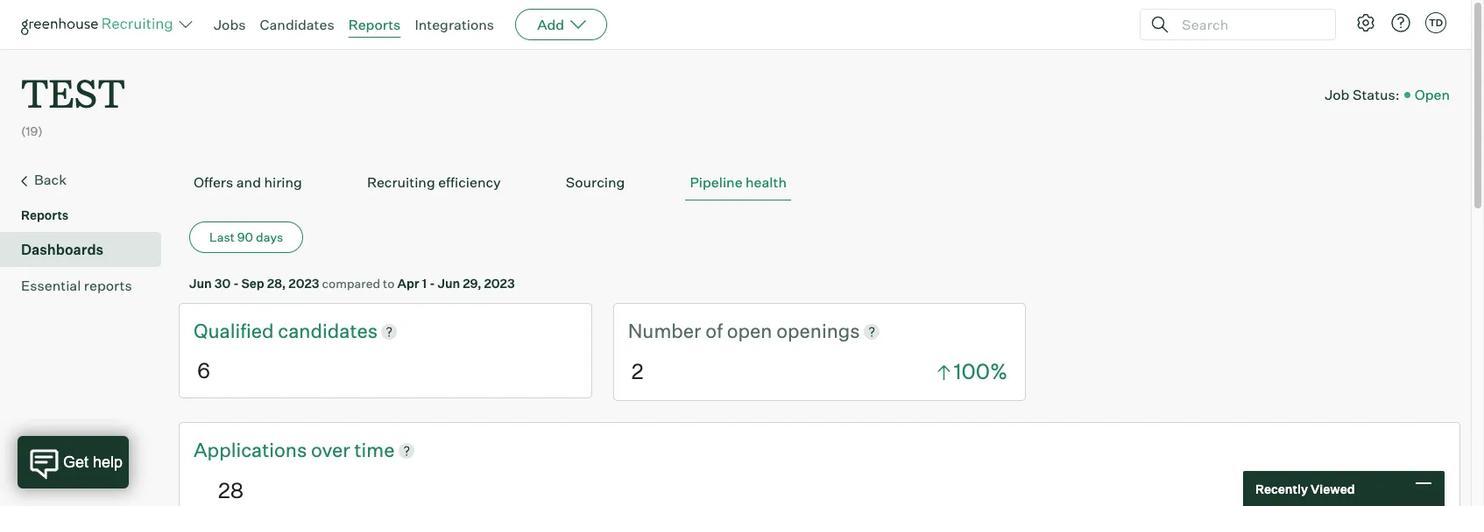 Task type: locate. For each thing, give the bounding box(es) containing it.
Search text field
[[1178, 12, 1320, 37]]

reports down back
[[21, 208, 69, 223]]

2 jun from the left
[[438, 276, 460, 291]]

applications
[[194, 438, 307, 462]]

1 horizontal spatial jun
[[438, 276, 460, 291]]

jun left 30
[[189, 276, 212, 291]]

dashboards
[[21, 241, 104, 259]]

1 horizontal spatial 2023
[[484, 276, 515, 291]]

reports right the candidates
[[349, 16, 401, 33]]

0 horizontal spatial -
[[233, 276, 239, 291]]

over link
[[311, 437, 355, 464]]

hiring
[[264, 174, 302, 191]]

pipeline health button
[[686, 165, 791, 201]]

2 2023 from the left
[[484, 276, 515, 291]]

qualified
[[194, 319, 278, 343]]

time
[[355, 438, 395, 462]]

recruiting
[[367, 174, 435, 191]]

candidates link
[[260, 16, 335, 33]]

apr
[[397, 276, 420, 291]]

last 90 days button
[[189, 222, 304, 253]]

td
[[1429, 17, 1444, 29]]

jun left 29,
[[438, 276, 460, 291]]

reports
[[84, 277, 132, 295]]

over
[[311, 438, 350, 462]]

jun 30 - sep 28, 2023 compared to apr 1 - jun 29, 2023
[[189, 276, 515, 291]]

1
[[422, 276, 427, 291]]

td button
[[1426, 12, 1447, 33]]

and
[[236, 174, 261, 191]]

2023 right 28,
[[289, 276, 319, 291]]

recruiting efficiency button
[[363, 165, 506, 201]]

reports
[[349, 16, 401, 33], [21, 208, 69, 223]]

- right 1
[[430, 276, 435, 291]]

days
[[256, 230, 283, 245]]

jun
[[189, 276, 212, 291], [438, 276, 460, 291]]

candidates
[[260, 16, 335, 33]]

last
[[209, 230, 235, 245]]

reports link
[[349, 16, 401, 33]]

jobs link
[[214, 16, 246, 33]]

test link
[[21, 49, 125, 122]]

tab list containing offers and hiring
[[189, 165, 1451, 201]]

pipeline
[[690, 174, 743, 191]]

td button
[[1423, 9, 1451, 37]]

90
[[237, 230, 253, 245]]

integrations
[[415, 16, 494, 33]]

0 horizontal spatial jun
[[189, 276, 212, 291]]

1 jun from the left
[[189, 276, 212, 291]]

health
[[746, 174, 787, 191]]

6
[[197, 358, 210, 384]]

essential reports link
[[21, 275, 154, 296]]

0 horizontal spatial 2023
[[289, 276, 319, 291]]

2023 right 29,
[[484, 276, 515, 291]]

1 horizontal spatial reports
[[349, 16, 401, 33]]

- right 30
[[233, 276, 239, 291]]

2023
[[289, 276, 319, 291], [484, 276, 515, 291]]

0 horizontal spatial reports
[[21, 208, 69, 223]]

job
[[1325, 86, 1350, 103]]

sourcing
[[566, 174, 625, 191]]

jobs
[[214, 16, 246, 33]]

configure image
[[1356, 12, 1377, 33]]

job status:
[[1325, 86, 1400, 103]]

-
[[233, 276, 239, 291], [430, 276, 435, 291]]

tab list
[[189, 165, 1451, 201]]

1 2023 from the left
[[289, 276, 319, 291]]

time link
[[355, 437, 395, 464]]

of
[[706, 319, 723, 343]]

qualified link
[[194, 318, 278, 345]]

1 horizontal spatial -
[[430, 276, 435, 291]]

open
[[1415, 86, 1451, 103]]



Task type: describe. For each thing, give the bounding box(es) containing it.
100%
[[954, 359, 1008, 385]]

viewed
[[1311, 482, 1356, 497]]

essential reports
[[21, 277, 132, 295]]

last 90 days
[[209, 230, 283, 245]]

(19)
[[21, 124, 43, 139]]

number
[[628, 319, 702, 343]]

candidates link
[[278, 318, 378, 345]]

recruiting efficiency
[[367, 174, 501, 191]]

status:
[[1353, 86, 1400, 103]]

28,
[[267, 276, 286, 291]]

recently viewed
[[1256, 482, 1356, 497]]

integrations link
[[415, 16, 494, 33]]

test (19)
[[21, 67, 125, 139]]

2
[[632, 359, 644, 385]]

greenhouse recruiting image
[[21, 14, 179, 35]]

add button
[[516, 9, 608, 40]]

number of open
[[628, 319, 777, 343]]

offers and hiring button
[[189, 165, 307, 201]]

2 - from the left
[[430, 276, 435, 291]]

openings
[[777, 319, 861, 343]]

applications over
[[194, 438, 355, 462]]

29,
[[463, 276, 482, 291]]

pipeline health
[[690, 174, 787, 191]]

essential
[[21, 277, 81, 295]]

1 - from the left
[[233, 276, 239, 291]]

open
[[727, 319, 773, 343]]

30
[[215, 276, 231, 291]]

compared
[[322, 276, 380, 291]]

back
[[34, 171, 67, 189]]

offers and hiring
[[194, 174, 302, 191]]

1300%
[[1355, 478, 1422, 504]]

candidates
[[278, 319, 378, 343]]

add
[[537, 16, 565, 33]]

offers
[[194, 174, 233, 191]]

1 vertical spatial reports
[[21, 208, 69, 223]]

sep
[[241, 276, 264, 291]]

back link
[[21, 169, 154, 192]]

sourcing button
[[562, 165, 630, 201]]

0 vertical spatial reports
[[349, 16, 401, 33]]

test
[[21, 67, 125, 118]]

dashboards link
[[21, 239, 154, 260]]

28
[[218, 478, 244, 504]]

applications link
[[194, 437, 311, 464]]

efficiency
[[438, 174, 501, 191]]

to
[[383, 276, 395, 291]]

recently
[[1256, 482, 1309, 497]]



Task type: vqa. For each thing, say whether or not it's contained in the screenshot.
--
no



